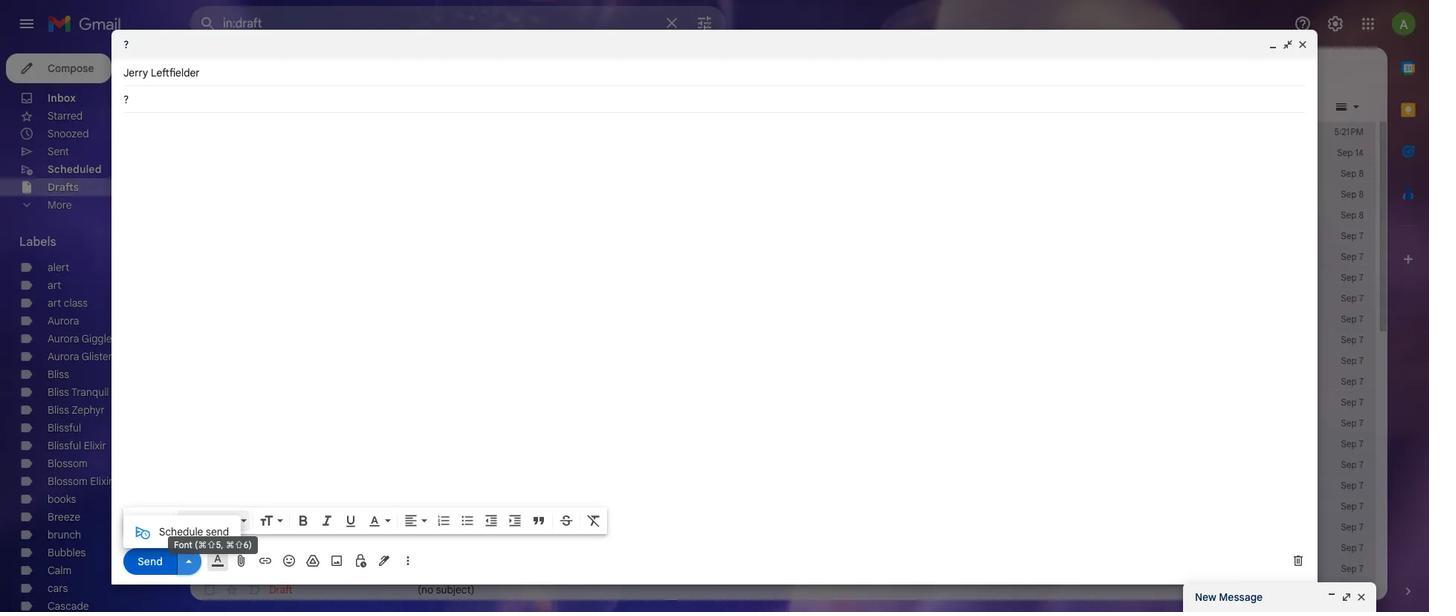 Task type: describe. For each thing, give the bounding box(es) containing it.
3 sep 8 row from the top
[[190, 205, 1376, 226]]

bliss tranquil link
[[48, 386, 109, 399]]

attach files image
[[234, 554, 249, 569]]

breeze
[[48, 511, 80, 524]]

bubbles
[[48, 546, 86, 560]]

more options image
[[404, 554, 412, 569]]

(no for (no subject) link associated with first row
[[418, 500, 433, 514]]

8 for second sep 8 row
[[1359, 189, 1364, 200]]

blossom elixir link
[[48, 475, 113, 488]]

16 7 from the top
[[1359, 543, 1364, 554]]

2 sep 8 row from the top
[[190, 184, 1376, 205]]

blissful elixir link
[[48, 439, 106, 453]]

bliss zephyr link
[[48, 404, 105, 417]]

refresh image
[[247, 100, 262, 114]]

aurora link
[[48, 314, 79, 328]]

4 7 from the top
[[1359, 293, 1364, 304]]

calm link
[[48, 564, 72, 577]]

font ‪(⌘⇧5, ⌘⇧6)‬
[[174, 540, 252, 551]]

2 bliss from the top
[[48, 386, 69, 399]]

10 sep 7 row from the top
[[190, 413, 1376, 434]]

toggle split pane mode image
[[1334, 100, 1349, 114]]

quote ‪(⌘⇧9)‬ image
[[531, 514, 546, 528]]

advanced search options image
[[690, 8, 719, 38]]

6 sep 7 row from the top
[[190, 330, 1376, 351]]

3 subject) from the top
[[436, 583, 475, 597]]

not important switch for draft row
[[247, 562, 262, 577]]

sent
[[48, 145, 69, 158]]

1 bliss from the top
[[48, 368, 69, 381]]

aurora giggles link
[[48, 332, 117, 346]]

books link
[[48, 493, 76, 506]]

scheduled
[[48, 163, 102, 176]]

italic ‪(⌘i)‬ image
[[320, 514, 334, 528]]

glisten
[[82, 350, 114, 363]]

15 7 from the top
[[1359, 522, 1364, 533]]

jerry
[[123, 66, 148, 80]]

13 7 from the top
[[1359, 480, 1364, 491]]

underline ‪(⌘u)‬ image
[[343, 514, 358, 529]]

13 sep 7 row from the top
[[190, 476, 1376, 496]]

8 sep 7 from the top
[[1341, 376, 1364, 387]]

sep 8 for second sep 8 row
[[1341, 189, 1364, 200]]

1 sep 7 from the top
[[1341, 230, 1364, 242]]

sep inside sep 14 row
[[1337, 147, 1353, 158]]

14 7 from the top
[[1359, 501, 1364, 512]]

2 aurora from the top
[[48, 332, 79, 346]]

tranquil
[[71, 386, 109, 399]]

9 7 from the top
[[1359, 397, 1364, 408]]

(no subject) for (no subject) link associated with first row
[[418, 500, 475, 514]]

insert files using drive image
[[305, 554, 320, 569]]

15 sep 7 from the top
[[1341, 522, 1364, 533]]

11 7 from the top
[[1359, 438, 1364, 450]]

8 sep 7 row from the top
[[190, 372, 1376, 392]]

not important switch for 2nd row from the bottom of the page
[[247, 541, 262, 556]]

3 sep 7 row from the top
[[190, 268, 1376, 288]]

drafts
[[48, 181, 79, 194]]

1 subject) from the top
[[436, 500, 475, 514]]

minimize image
[[1267, 39, 1279, 51]]

3 row from the top
[[190, 538, 1376, 559]]

3 7 from the top
[[1359, 272, 1364, 283]]

pop out image for close image
[[1341, 592, 1353, 603]]

(no subject) link for 2nd row from the bottom of the page
[[418, 541, 1294, 556]]

schedule send
[[159, 525, 229, 538]]

sans
[[181, 514, 204, 528]]

bubbles link
[[48, 546, 86, 560]]

4 sep 7 from the top
[[1341, 293, 1364, 304]]

close image
[[1356, 592, 1367, 603]]

font
[[174, 540, 192, 551]]

scheduled link
[[48, 163, 102, 176]]

insert signature image
[[377, 554, 392, 569]]

formatting options toolbar
[[123, 508, 607, 534]]

(no subject) for (no subject) link for 1st row from the bottom
[[418, 583, 475, 597]]

8 7 from the top
[[1359, 376, 1364, 387]]

1 aurora from the top
[[48, 314, 79, 328]]

more
[[48, 198, 72, 212]]

blossom link
[[48, 457, 87, 470]]

not important switch for 1st row from the bottom
[[247, 583, 262, 598]]

numbered list ‪(⌘⇧7)‬ image
[[436, 514, 451, 528]]

compose
[[48, 62, 94, 75]]

serif
[[207, 514, 230, 528]]

starred link
[[48, 109, 83, 123]]

insert emoji ‪(⌘⇧2)‬ image
[[282, 554, 297, 569]]

7 sep 7 row from the top
[[190, 351, 1376, 372]]

sep inside draft row
[[1341, 563, 1357, 574]]

jerry leftfielder
[[123, 66, 200, 80]]

7 7 from the top
[[1359, 355, 1364, 366]]

6 7 from the top
[[1359, 334, 1364, 346]]

2 blissful from the top
[[48, 439, 81, 453]]

14 sep 7 from the top
[[1341, 501, 1364, 512]]

indent less ‪(⌘[)‬ image
[[484, 514, 499, 528]]

11 sep 7 row from the top
[[190, 434, 1376, 455]]

aurora glisten link
[[48, 350, 114, 363]]

not important switch for first row
[[247, 499, 262, 514]]

main menu image
[[18, 15, 36, 33]]

search mail image
[[195, 10, 221, 37]]

indent more ‪(⌘])‬ image
[[508, 514, 522, 528]]

labels
[[19, 235, 56, 250]]

2 row from the top
[[190, 517, 1376, 538]]

2 7 from the top
[[1359, 251, 1364, 262]]

1 art from the top
[[48, 279, 61, 292]]

(no for (no subject) link for 2nd row from the bottom of the page
[[418, 542, 433, 555]]

11 sep 7 from the top
[[1341, 438, 1364, 450]]

⌘⇧6)‬
[[226, 540, 252, 551]]

remove formatting ‪(⌘\)‬ image
[[586, 514, 601, 528]]

3 draft from the top
[[269, 542, 293, 555]]

7 sep 7 from the top
[[1341, 355, 1364, 366]]

compose button
[[6, 54, 112, 83]]

2 blossom from the top
[[48, 475, 87, 488]]

sans serif
[[181, 514, 230, 528]]



Task type: locate. For each thing, give the bounding box(es) containing it.
close image
[[1297, 39, 1309, 51]]

3 aurora from the top
[[48, 350, 79, 363]]

Subject field
[[123, 92, 1306, 107]]

bliss down bliss link on the left bottom of the page
[[48, 386, 69, 399]]

main content containing draft
[[190, 48, 1388, 612]]

toggle confidential mode image
[[353, 554, 368, 569]]

4 not important switch from the top
[[247, 562, 262, 577]]

2 (no from the top
[[418, 542, 433, 555]]

3 sep 7 from the top
[[1341, 272, 1364, 283]]

blissful
[[48, 421, 81, 435], [48, 439, 81, 453]]

older image
[[1304, 100, 1319, 114]]

14
[[1355, 147, 1364, 158]]

sep 8 row
[[190, 164, 1376, 184], [190, 184, 1376, 205], [190, 205, 1376, 226]]

2 8 from the top
[[1359, 189, 1364, 200]]

font ‪(⌘⇧5, ⌘⇧6)‬ tooltip
[[168, 529, 258, 562]]

inbox link
[[48, 91, 76, 105]]

1 blissful from the top
[[48, 421, 81, 435]]

pop out image for close icon on the right top of page
[[1282, 39, 1294, 51]]

sep 14 row
[[190, 143, 1376, 164]]

(no subject) up gift
[[418, 500, 475, 514]]

bliss up bliss tranquil link
[[48, 368, 69, 381]]

2 draft from the top
[[269, 521, 293, 534]]

1 vertical spatial elixir
[[90, 475, 113, 488]]

send
[[138, 555, 163, 568]]

6 sep 7 from the top
[[1341, 334, 1364, 346]]

labels heading
[[19, 235, 158, 250]]

settings image
[[1327, 15, 1344, 33]]

art
[[48, 279, 61, 292], [48, 297, 61, 310]]

0 vertical spatial (no subject)
[[418, 500, 475, 514]]

2 vertical spatial subject)
[[436, 583, 475, 597]]

1 (no from the top
[[418, 500, 433, 514]]

art class link
[[48, 297, 88, 310]]

aurora down aurora link
[[48, 332, 79, 346]]

1 blossom from the top
[[48, 457, 87, 470]]

3 8 from the top
[[1359, 210, 1364, 221]]

elixir down blissful elixir link at bottom left
[[90, 475, 113, 488]]

1 8 from the top
[[1359, 168, 1364, 179]]

3 (no from the top
[[418, 583, 433, 597]]

12 sep 7 row from the top
[[190, 455, 1376, 476]]

not important switch left insert emoji ‪(⌘⇧2)‬ image
[[247, 541, 262, 556]]

(no subject) down gift
[[418, 583, 475, 597]]

not important switch
[[247, 499, 262, 514], [247, 520, 262, 535], [247, 541, 262, 556], [247, 562, 262, 577], [247, 583, 262, 598]]

calm
[[48, 564, 72, 577]]

1 row from the top
[[190, 496, 1376, 517]]

(no subject) down numbered list ‪(⌘⇧7)‬ icon
[[418, 542, 475, 555]]

send button
[[123, 548, 177, 575]]

leftfielder
[[151, 66, 200, 80]]

main content
[[190, 48, 1388, 612]]

1 vertical spatial blissful
[[48, 439, 81, 453]]

discard draft ‪(⌘⇧d)‬ image
[[1291, 554, 1306, 569]]

not important switch up ⌘⇧6)‬ at bottom left
[[247, 520, 262, 535]]

4 sep 7 row from the top
[[190, 288, 1376, 309]]

brunch
[[48, 528, 81, 542]]

0 vertical spatial elixir
[[84, 439, 106, 453]]

Message Body text field
[[123, 120, 1306, 503]]

strikethrough ‪(⌘⇧x)‬ image
[[559, 514, 574, 528]]

not important switch right serif on the bottom left of the page
[[247, 499, 262, 514]]

1 vertical spatial aurora
[[48, 332, 79, 346]]

2 vertical spatial (no
[[418, 583, 433, 597]]

snoozed link
[[48, 127, 89, 140]]

giggles
[[82, 332, 117, 346]]

1 7 from the top
[[1359, 230, 1364, 242]]

(no for (no subject) link for 1st row from the bottom
[[418, 583, 433, 597]]

7 inside draft row
[[1359, 563, 1364, 574]]

1 vertical spatial (no subject)
[[418, 542, 475, 555]]

9 sep 7 from the top
[[1341, 397, 1364, 408]]

?
[[123, 38, 129, 51]]

art down alert
[[48, 279, 61, 292]]

8 for 1st sep 8 row from the bottom
[[1359, 210, 1364, 221]]

? dialog
[[111, 30, 1318, 585]]

1 sep 8 row from the top
[[190, 164, 1376, 184]]

None search field
[[190, 6, 725, 42]]

not important switch down insert link ‪(⌘k)‬ image
[[247, 583, 262, 598]]

sep 8 for 1st sep 8 row from the bottom
[[1341, 210, 1364, 221]]

0 vertical spatial bliss
[[48, 368, 69, 381]]

2 vertical spatial (no subject)
[[418, 583, 475, 597]]

bulleted list ‪(⌘⇧8)‬ image
[[460, 514, 475, 528]]

3 sep 8 from the top
[[1341, 210, 1364, 221]]

12 7 from the top
[[1359, 459, 1364, 470]]

4 row from the top
[[190, 580, 1376, 601]]

draft inside row
[[269, 563, 293, 576]]

5:21 pm row
[[190, 122, 1376, 143]]

cars link
[[48, 582, 68, 595]]

0 horizontal spatial pop out image
[[1282, 39, 1294, 51]]

blossom
[[48, 457, 87, 470], [48, 475, 87, 488]]

8 for first sep 8 row from the top
[[1359, 168, 1364, 179]]

(no subject) for (no subject) link for 2nd row from the bottom of the page
[[418, 542, 475, 555]]

schedule
[[159, 525, 203, 538]]

1 vertical spatial pop out image
[[1341, 592, 1353, 603]]

3 (no subject) from the top
[[418, 583, 475, 597]]

7
[[1359, 230, 1364, 242], [1359, 251, 1364, 262], [1359, 272, 1364, 283], [1359, 293, 1364, 304], [1359, 314, 1364, 325], [1359, 334, 1364, 346], [1359, 355, 1364, 366], [1359, 376, 1364, 387], [1359, 397, 1364, 408], [1359, 418, 1364, 429], [1359, 438, 1364, 450], [1359, 459, 1364, 470], [1359, 480, 1364, 491], [1359, 501, 1364, 512], [1359, 522, 1364, 533], [1359, 543, 1364, 554], [1359, 563, 1364, 574], [1359, 584, 1364, 595]]

sep 8
[[1341, 168, 1364, 179], [1341, 189, 1364, 200], [1341, 210, 1364, 221]]

(no
[[418, 500, 433, 514], [418, 542, 433, 555], [418, 583, 433, 597]]

aurora down art class link
[[48, 314, 79, 328]]

brunch link
[[48, 528, 81, 542]]

2 not important switch from the top
[[247, 520, 262, 535]]

elixir up the blossom link
[[84, 439, 106, 453]]

1 sep 8 from the top
[[1341, 168, 1364, 179]]

blissful down the blissful link
[[48, 439, 81, 453]]

0 vertical spatial (no subject) link
[[418, 499, 1294, 514]]

more send options image
[[181, 554, 196, 569]]

blissful link
[[48, 421, 81, 435]]

zephyr
[[72, 404, 105, 417]]

alert art art class aurora aurora giggles aurora glisten bliss bliss tranquil bliss zephyr blissful blissful elixir blossom blossom elixir books breeze brunch bubbles calm cars
[[48, 261, 117, 595]]

insert photo image
[[329, 554, 344, 569]]

(no subject)
[[418, 500, 475, 514], [418, 542, 475, 555], [418, 583, 475, 597]]

not important switch down ⌘⇧6)‬ at bottom left
[[247, 562, 262, 577]]

draft
[[269, 500, 293, 514], [269, 521, 293, 534], [269, 542, 293, 555], [269, 563, 293, 576], [269, 583, 293, 597]]

2 vertical spatial (no subject) link
[[418, 583, 1294, 598]]

17 sep 7 from the top
[[1341, 563, 1364, 574]]

clear search image
[[657, 8, 687, 38]]

9 sep 7 row from the top
[[190, 392, 1376, 413]]

labels navigation
[[0, 48, 190, 612]]

0 vertical spatial (no
[[418, 500, 433, 514]]

gift
[[418, 521, 435, 534]]

alert
[[48, 261, 69, 274]]

send
[[206, 525, 229, 538]]

5:21 pm
[[1334, 126, 1364, 137]]

5 not important switch from the top
[[247, 583, 262, 598]]

5 7 from the top
[[1359, 314, 1364, 325]]

not important switch inside draft row
[[247, 562, 262, 577]]

2 sep 8 from the top
[[1341, 189, 1364, 200]]

0 vertical spatial blissful
[[48, 421, 81, 435]]

bliss
[[48, 368, 69, 381], [48, 386, 69, 399], [48, 404, 69, 417]]

3 not important switch from the top
[[247, 541, 262, 556]]

5 draft from the top
[[269, 583, 293, 597]]

starred
[[48, 109, 83, 123]]

2 sep 7 from the top
[[1341, 251, 1364, 262]]

10 7 from the top
[[1359, 418, 1364, 429]]

1 draft from the top
[[269, 500, 293, 514]]

8
[[1359, 168, 1364, 179], [1359, 189, 1364, 200], [1359, 210, 1364, 221]]

sep 14
[[1337, 147, 1364, 158]]

0 vertical spatial subject)
[[436, 500, 475, 514]]

2 vertical spatial aurora
[[48, 350, 79, 363]]

pop out image left close image
[[1341, 592, 1353, 603]]

bliss link
[[48, 368, 69, 381]]

(no subject) link
[[418, 499, 1294, 514], [418, 541, 1294, 556], [418, 583, 1294, 598]]

class
[[64, 297, 88, 310]]

1 vertical spatial subject)
[[436, 542, 475, 555]]

1 vertical spatial (no
[[418, 542, 433, 555]]

minimize image
[[1326, 592, 1338, 603]]

13 sep 7 from the top
[[1341, 480, 1364, 491]]

subject)
[[436, 500, 475, 514], [436, 542, 475, 555], [436, 583, 475, 597]]

draft row
[[190, 559, 1376, 580]]

1 not important switch from the top
[[247, 499, 262, 514]]

blissful down bliss zephyr link
[[48, 421, 81, 435]]

sans serif option
[[178, 514, 238, 528]]

bliss up the blissful link
[[48, 404, 69, 417]]

17 7 from the top
[[1359, 563, 1364, 574]]

sep 7
[[1341, 230, 1364, 242], [1341, 251, 1364, 262], [1341, 272, 1364, 283], [1341, 293, 1364, 304], [1341, 314, 1364, 325], [1341, 334, 1364, 346], [1341, 355, 1364, 366], [1341, 376, 1364, 387], [1341, 397, 1364, 408], [1341, 418, 1364, 429], [1341, 438, 1364, 450], [1341, 459, 1364, 470], [1341, 480, 1364, 491], [1341, 501, 1364, 512], [1341, 522, 1364, 533], [1341, 543, 1364, 554], [1341, 563, 1364, 574], [1341, 584, 1364, 595]]

sep
[[1337, 147, 1353, 158], [1341, 168, 1357, 179], [1341, 189, 1357, 200], [1341, 210, 1357, 221], [1341, 230, 1357, 242], [1341, 251, 1357, 262], [1341, 272, 1357, 283], [1341, 293, 1357, 304], [1341, 314, 1357, 325], [1341, 334, 1357, 346], [1341, 355, 1357, 366], [1341, 376, 1357, 387], [1341, 397, 1357, 408], [1341, 418, 1357, 429], [1341, 438, 1357, 450], [1341, 459, 1357, 470], [1341, 480, 1357, 491], [1341, 501, 1357, 512], [1341, 522, 1357, 533], [1341, 543, 1357, 554], [1341, 563, 1357, 574], [1341, 584, 1357, 595]]

sep 7 inside draft row
[[1341, 563, 1364, 574]]

1 vertical spatial art
[[48, 297, 61, 310]]

books
[[48, 493, 76, 506]]

pop out image left close icon on the right top of page
[[1282, 39, 1294, 51]]

insert link ‪(⌘k)‬ image
[[258, 554, 273, 569]]

breeze link
[[48, 511, 80, 524]]

2 art from the top
[[48, 297, 61, 310]]

5 sep 7 from the top
[[1341, 314, 1364, 325]]

‪(⌘⇧5,
[[195, 540, 223, 551]]

bold ‪(⌘b)‬ image
[[296, 514, 311, 528]]

art link
[[48, 279, 61, 292]]

snoozed
[[48, 127, 89, 140]]

1 vertical spatial 8
[[1359, 189, 1364, 200]]

pop out image
[[1282, 39, 1294, 51], [1341, 592, 1353, 603]]

sent link
[[48, 145, 69, 158]]

redo ‪(⌘y)‬ image
[[153, 514, 168, 528]]

18 sep 7 from the top
[[1341, 584, 1364, 595]]

aurora
[[48, 314, 79, 328], [48, 332, 79, 346], [48, 350, 79, 363]]

undo ‪(⌘z)‬ image
[[129, 514, 144, 528]]

0 vertical spatial blossom
[[48, 457, 87, 470]]

gift link
[[418, 520, 1294, 535]]

aurora up bliss link on the left bottom of the page
[[48, 350, 79, 363]]

2 (no subject) from the top
[[418, 542, 475, 555]]

3 bliss from the top
[[48, 404, 69, 417]]

1 vertical spatial bliss
[[48, 386, 69, 399]]

(no subject) link for first row
[[418, 499, 1294, 514]]

1 sep 7 row from the top
[[190, 226, 1376, 247]]

row
[[190, 496, 1376, 517], [190, 517, 1376, 538], [190, 538, 1376, 559], [190, 580, 1376, 601]]

10 sep 7 from the top
[[1341, 418, 1364, 429]]

inbox
[[48, 91, 76, 105]]

blossom down the blossom link
[[48, 475, 87, 488]]

1 vertical spatial (no subject) link
[[418, 541, 1294, 556]]

0 vertical spatial 8
[[1359, 168, 1364, 179]]

1 horizontal spatial pop out image
[[1341, 592, 1353, 603]]

sep 7 row
[[190, 226, 1376, 247], [190, 247, 1376, 268], [190, 268, 1376, 288], [190, 288, 1376, 309], [190, 309, 1376, 330], [190, 330, 1376, 351], [190, 351, 1376, 372], [190, 372, 1376, 392], [190, 392, 1376, 413], [190, 413, 1376, 434], [190, 434, 1376, 455], [190, 455, 1376, 476], [190, 476, 1376, 496]]

0 vertical spatial art
[[48, 279, 61, 292]]

2 (no subject) link from the top
[[418, 541, 1294, 556]]

1 (no subject) from the top
[[418, 500, 475, 514]]

12 sep 7 from the top
[[1341, 459, 1364, 470]]

4 draft from the top
[[269, 563, 293, 576]]

alert link
[[48, 261, 69, 274]]

sep 8 for first sep 8 row from the top
[[1341, 168, 1364, 179]]

tab list
[[1388, 48, 1429, 559]]

(no subject) link for 1st row from the bottom
[[418, 583, 1294, 598]]

not important switch for second row from the top
[[247, 520, 262, 535]]

3 (no subject) link from the top
[[418, 583, 1294, 598]]

1 vertical spatial blossom
[[48, 475, 87, 488]]

1 vertical spatial sep 8
[[1341, 189, 1364, 200]]

art down art "link"
[[48, 297, 61, 310]]

5 sep 7 row from the top
[[190, 309, 1376, 330]]

2 subject) from the top
[[436, 542, 475, 555]]

2 sep 7 row from the top
[[190, 247, 1376, 268]]

blossom down blissful elixir link at bottom left
[[48, 457, 87, 470]]

1 (no subject) link from the top
[[418, 499, 1294, 514]]

0 vertical spatial sep 8
[[1341, 168, 1364, 179]]

inbox starred snoozed sent scheduled
[[48, 91, 102, 176]]

more button
[[0, 196, 178, 214]]

0 vertical spatial pop out image
[[1282, 39, 1294, 51]]

2 vertical spatial sep 8
[[1341, 210, 1364, 221]]

2 vertical spatial 8
[[1359, 210, 1364, 221]]

2 vertical spatial bliss
[[48, 404, 69, 417]]

drafts link
[[48, 181, 79, 194]]

18 7 from the top
[[1359, 584, 1364, 595]]

16 sep 7 from the top
[[1341, 543, 1364, 554]]

cars
[[48, 582, 68, 595]]

elixir
[[84, 439, 106, 453], [90, 475, 113, 488]]

0 vertical spatial aurora
[[48, 314, 79, 328]]



Task type: vqa. For each thing, say whether or not it's contained in the screenshot.
Label
no



